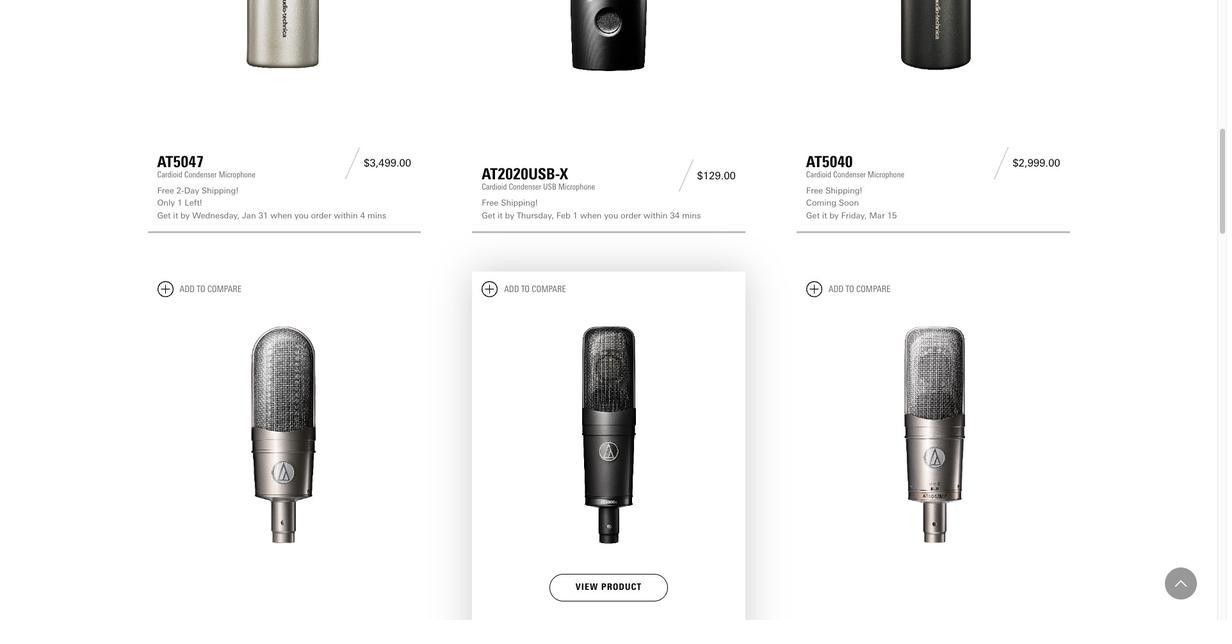 Task type: locate. For each thing, give the bounding box(es) containing it.
2 compare from the left
[[532, 284, 566, 295]]

it inside free 2 -day shipping! only 1 left! get it by wednesday, jan 31 when you order within 4 mins
[[173, 211, 178, 220]]

1 horizontal spatial add
[[504, 284, 519, 295]]

1 horizontal spatial add to compare
[[504, 284, 566, 295]]

to
[[197, 284, 205, 295], [521, 284, 530, 295], [846, 284, 854, 295]]

cardioid up coming
[[806, 170, 832, 179]]

view
[[576, 582, 598, 593]]

3 compare from the left
[[856, 284, 891, 295]]

order inside free 2 -day shipping! only 1 left! get it by wednesday, jan 31 when you order within 4 mins
[[311, 211, 331, 220]]

condenser for at5047
[[184, 170, 217, 179]]

it down coming
[[822, 211, 827, 220]]

3 by from the left
[[830, 211, 839, 220]]

condenser
[[184, 170, 217, 179], [833, 170, 866, 179], [509, 182, 541, 192]]

it left the thursday,
[[498, 211, 503, 220]]

microphone inside the at5047 cardioid condenser microphone
[[219, 170, 255, 179]]

add to compare button
[[157, 281, 242, 297], [482, 281, 566, 297], [806, 281, 891, 297]]

0 horizontal spatial free
[[157, 186, 174, 195]]

2 add to compare button from the left
[[482, 281, 566, 297]]

microphone for at5040
[[868, 170, 905, 179]]

order left 34
[[621, 211, 641, 220]]

cardioid left usb
[[482, 182, 507, 192]]

friday,
[[841, 211, 867, 220]]

0 horizontal spatial by
[[181, 211, 190, 220]]

get
[[157, 211, 171, 220], [482, 211, 495, 220], [806, 211, 820, 220]]

shipping! inside 'free shipping! coming soon get it by friday, mar 15'
[[826, 186, 862, 195]]

0 horizontal spatial condenser
[[184, 170, 217, 179]]

to for add to compare button for "at4060a" image
[[521, 284, 530, 295]]

2 horizontal spatial divider line image
[[990, 147, 1013, 179]]

2
[[177, 186, 181, 195]]

2 horizontal spatial get
[[806, 211, 820, 220]]

by down left!
[[181, 211, 190, 220]]

1 down 2
[[177, 198, 182, 208]]

1 it from the left
[[173, 211, 178, 220]]

1 to from the left
[[197, 284, 205, 295]]

34
[[670, 211, 680, 220]]

1 horizontal spatial when
[[580, 211, 602, 220]]

2 order from the left
[[621, 211, 641, 220]]

free up only
[[157, 186, 174, 195]]

mins right 34
[[682, 211, 701, 220]]

2 horizontal spatial add to compare button
[[806, 281, 891, 297]]

free for cardioid
[[806, 186, 823, 195]]

cardioid
[[157, 170, 182, 179], [806, 170, 832, 179], [482, 182, 507, 192]]

by
[[181, 211, 190, 220], [505, 211, 514, 220], [830, 211, 839, 220]]

2 mins from the left
[[682, 211, 701, 220]]

free up coming
[[806, 186, 823, 195]]

0 horizontal spatial add to compare
[[180, 284, 242, 295]]

wednesday,
[[192, 211, 240, 220]]

when
[[271, 211, 292, 220], [580, 211, 602, 220]]

2 horizontal spatial to
[[846, 284, 854, 295]]

1 add to compare from the left
[[180, 284, 242, 295]]

1 horizontal spatial free
[[482, 198, 499, 208]]

2 horizontal spatial condenser
[[833, 170, 866, 179]]

mins right 4
[[368, 211, 386, 220]]

you right feb at the left of page
[[604, 211, 618, 220]]

1 horizontal spatial shipping!
[[501, 198, 538, 208]]

by down coming
[[830, 211, 839, 220]]

0 horizontal spatial order
[[311, 211, 331, 220]]

0 horizontal spatial divider line image
[[341, 147, 364, 179]]

order
[[311, 211, 331, 220], [621, 211, 641, 220]]

2 within from the left
[[644, 211, 668, 220]]

0 horizontal spatial to
[[197, 284, 205, 295]]

cardioid inside at2020usb-x cardioid condenser usb microphone
[[482, 182, 507, 192]]

1 horizontal spatial by
[[505, 211, 514, 220]]

compare for "at4060a" image
[[532, 284, 566, 295]]

shipping!
[[202, 186, 238, 195], [826, 186, 862, 195], [501, 198, 538, 208]]

0 horizontal spatial it
[[173, 211, 178, 220]]

condenser up soon at the right of the page
[[833, 170, 866, 179]]

2 horizontal spatial cardioid
[[806, 170, 832, 179]]

-
[[181, 186, 184, 195]]

free
[[157, 186, 174, 195], [806, 186, 823, 195], [482, 198, 499, 208]]

feb
[[556, 211, 571, 220]]

free for x
[[482, 198, 499, 208]]

1 add from the left
[[180, 284, 195, 295]]

at5047 cardioid condenser microphone
[[157, 152, 255, 179]]

0 horizontal spatial 1
[[177, 198, 182, 208]]

$2,999.00
[[1013, 157, 1060, 169]]

1 horizontal spatial 1
[[573, 211, 578, 220]]

it inside 'free shipping! coming soon get it by friday, mar 15'
[[822, 211, 827, 220]]

add for add to compare button associated with at4080 image
[[180, 284, 195, 295]]

condenser inside the at5047 cardioid condenser microphone
[[184, 170, 217, 179]]

free down at2020usb-
[[482, 198, 499, 208]]

microphone
[[219, 170, 255, 179], [868, 170, 905, 179], [558, 182, 595, 192]]

add
[[180, 284, 195, 295], [504, 284, 519, 295], [829, 284, 844, 295]]

3 it from the left
[[822, 211, 827, 220]]

cardioid up 2
[[157, 170, 182, 179]]

0 horizontal spatial when
[[271, 211, 292, 220]]

at5047
[[157, 152, 204, 171]]

0 horizontal spatial add to compare button
[[157, 281, 242, 297]]

1 add to compare button from the left
[[157, 281, 242, 297]]

4
[[360, 211, 365, 220]]

add for the at4047mp 'image' add to compare button
[[829, 284, 844, 295]]

1 horizontal spatial mins
[[682, 211, 701, 220]]

1 compare from the left
[[207, 284, 242, 295]]

microphone up free shipping! get it by thursday, feb 1 when you order within 34 mins
[[558, 182, 595, 192]]

2 horizontal spatial add to compare
[[829, 284, 891, 295]]

3 to from the left
[[846, 284, 854, 295]]

get down coming
[[806, 211, 820, 220]]

0 horizontal spatial mins
[[368, 211, 386, 220]]

1 horizontal spatial order
[[621, 211, 641, 220]]

thursday,
[[517, 211, 554, 220]]

shipping! for x
[[501, 198, 538, 208]]

2 horizontal spatial by
[[830, 211, 839, 220]]

order left 4
[[311, 211, 331, 220]]

1 within from the left
[[334, 211, 358, 220]]

1 right feb at the left of page
[[573, 211, 578, 220]]

to for the at4047mp 'image' add to compare button
[[846, 284, 854, 295]]

jan
[[242, 211, 256, 220]]

you
[[294, 211, 309, 220], [604, 211, 618, 220]]

when inside free 2 -day shipping! only 1 left! get it by wednesday, jan 31 when you order within 4 mins
[[271, 211, 292, 220]]

0 horizontal spatial get
[[157, 211, 171, 220]]

1 horizontal spatial get
[[482, 211, 495, 220]]

1 horizontal spatial it
[[498, 211, 503, 220]]

2 horizontal spatial shipping!
[[826, 186, 862, 195]]

1 you from the left
[[294, 211, 309, 220]]

free inside 'free shipping! coming soon get it by friday, mar 15'
[[806, 186, 823, 195]]

add to compare
[[180, 284, 242, 295], [504, 284, 566, 295], [829, 284, 891, 295]]

mins
[[368, 211, 386, 220], [682, 211, 701, 220]]

2 to from the left
[[521, 284, 530, 295]]

2 horizontal spatial free
[[806, 186, 823, 195]]

divider line image for at5047
[[341, 147, 364, 179]]

2 add from the left
[[504, 284, 519, 295]]

3 add to compare from the left
[[829, 284, 891, 295]]

within inside free 2 -day shipping! only 1 left! get it by wednesday, jan 31 when you order within 4 mins
[[334, 211, 358, 220]]

condenser up day
[[184, 170, 217, 179]]

0 horizontal spatial add
[[180, 284, 195, 295]]

0 horizontal spatial microphone
[[219, 170, 255, 179]]

shipping! for cardioid
[[826, 186, 862, 195]]

0 vertical spatial 1
[[177, 198, 182, 208]]

2 it from the left
[[498, 211, 503, 220]]

$3,499.00
[[364, 157, 411, 169]]

shipping! up soon at the right of the page
[[826, 186, 862, 195]]

microphone up jan
[[219, 170, 255, 179]]

3 get from the left
[[806, 211, 820, 220]]

1 order from the left
[[311, 211, 331, 220]]

1 horizontal spatial microphone
[[558, 182, 595, 192]]

1 horizontal spatial to
[[521, 284, 530, 295]]

add to compare for the at4047mp 'image' add to compare button
[[829, 284, 891, 295]]

shipping! up the thursday,
[[501, 198, 538, 208]]

microphone for at5047
[[219, 170, 255, 179]]

at5040 cardioid condenser microphone
[[806, 152, 905, 179]]

free shipping! coming soon get it by friday, mar 15
[[806, 186, 897, 220]]

compare
[[207, 284, 242, 295], [532, 284, 566, 295], [856, 284, 891, 295]]

1 get from the left
[[157, 211, 171, 220]]

2 horizontal spatial microphone
[[868, 170, 905, 179]]

get left the thursday,
[[482, 211, 495, 220]]

at5040
[[806, 152, 853, 171]]

1 mins from the left
[[368, 211, 386, 220]]

15
[[887, 211, 897, 220]]

it down only
[[173, 211, 178, 220]]

0 horizontal spatial you
[[294, 211, 309, 220]]

2 horizontal spatial compare
[[856, 284, 891, 295]]

3 add to compare button from the left
[[806, 281, 891, 297]]

mar
[[869, 211, 885, 220]]

condenser inside at5040 cardioid condenser microphone
[[833, 170, 866, 179]]

1
[[177, 198, 182, 208], [573, 211, 578, 220]]

0 horizontal spatial within
[[334, 211, 358, 220]]

free inside free shipping! get it by thursday, feb 1 when you order within 34 mins
[[482, 198, 499, 208]]

cardioid inside at5040 cardioid condenser microphone
[[806, 170, 832, 179]]

1 horizontal spatial cardioid
[[482, 182, 507, 192]]

within left 4
[[334, 211, 358, 220]]

microphone inside at5040 cardioid condenser microphone
[[868, 170, 905, 179]]

when right 31
[[271, 211, 292, 220]]

within
[[334, 211, 358, 220], [644, 211, 668, 220]]

1 by from the left
[[181, 211, 190, 220]]

0 horizontal spatial compare
[[207, 284, 242, 295]]

2 when from the left
[[580, 211, 602, 220]]

1 horizontal spatial add to compare button
[[482, 281, 566, 297]]

2 horizontal spatial it
[[822, 211, 827, 220]]

compare for the at4047mp 'image'
[[856, 284, 891, 295]]

0 horizontal spatial cardioid
[[157, 170, 182, 179]]

3 add from the left
[[829, 284, 844, 295]]

view product link
[[549, 574, 668, 601]]

2 you from the left
[[604, 211, 618, 220]]

condenser left usb
[[509, 182, 541, 192]]

microphone up 15
[[868, 170, 905, 179]]

1 when from the left
[[271, 211, 292, 220]]

get down only
[[157, 211, 171, 220]]

1 horizontal spatial compare
[[532, 284, 566, 295]]

by left the thursday,
[[505, 211, 514, 220]]

1 vertical spatial 1
[[573, 211, 578, 220]]

add to compare button for at4080 image
[[157, 281, 242, 297]]

when inside free shipping! get it by thursday, feb 1 when you order within 34 mins
[[580, 211, 602, 220]]

add for add to compare button for "at4060a" image
[[504, 284, 519, 295]]

1 horizontal spatial condenser
[[509, 182, 541, 192]]

1 horizontal spatial within
[[644, 211, 668, 220]]

you inside free 2 -day shipping! only 1 left! get it by wednesday, jan 31 when you order within 4 mins
[[294, 211, 309, 220]]

when right feb at the left of page
[[580, 211, 602, 220]]

by inside 'free shipping! coming soon get it by friday, mar 15'
[[830, 211, 839, 220]]

divider line image
[[341, 147, 364, 179], [990, 147, 1013, 179], [675, 160, 697, 192]]

0 horizontal spatial shipping!
[[202, 186, 238, 195]]

2 get from the left
[[482, 211, 495, 220]]

2 horizontal spatial add
[[829, 284, 844, 295]]

2 add to compare from the left
[[504, 284, 566, 295]]

within left 34
[[644, 211, 668, 220]]

2 by from the left
[[505, 211, 514, 220]]

cardioid for at5047
[[157, 170, 182, 179]]

shipping! inside free shipping! get it by thursday, feb 1 when you order within 34 mins
[[501, 198, 538, 208]]

cardioid inside the at5047 cardioid condenser microphone
[[157, 170, 182, 179]]

1 horizontal spatial you
[[604, 211, 618, 220]]

shipping! up "wednesday,"
[[202, 186, 238, 195]]

it
[[173, 211, 178, 220], [498, 211, 503, 220], [822, 211, 827, 220]]

1 horizontal spatial divider line image
[[675, 160, 697, 192]]

you right 31
[[294, 211, 309, 220]]



Task type: vqa. For each thing, say whether or not it's contained in the screenshot.
condenser
yes



Task type: describe. For each thing, give the bounding box(es) containing it.
you inside free shipping! get it by thursday, feb 1 when you order within 34 mins
[[604, 211, 618, 220]]

divider line image for at2020usb-x
[[675, 160, 697, 192]]

by inside free shipping! get it by thursday, feb 1 when you order within 34 mins
[[505, 211, 514, 220]]

$129.00
[[697, 170, 736, 182]]

order inside free shipping! get it by thursday, feb 1 when you order within 34 mins
[[621, 211, 641, 220]]

1 inside free shipping! get it by thursday, feb 1 when you order within 34 mins
[[573, 211, 578, 220]]

free shipping! get it by thursday, feb 1 when you order within 34 mins
[[482, 198, 701, 220]]

within inside free shipping! get it by thursday, feb 1 when you order within 34 mins
[[644, 211, 668, 220]]

add to compare button for the at4047mp 'image'
[[806, 281, 891, 297]]

arrow up image
[[1175, 578, 1187, 589]]

day
[[184, 186, 199, 195]]

at5047 image
[[157, 0, 411, 89]]

at4047mp image
[[806, 308, 1060, 562]]

at2020usb-
[[482, 165, 560, 183]]

divider line image for at5040
[[990, 147, 1013, 179]]

compare for at4080 image
[[207, 284, 242, 295]]

coming
[[806, 198, 837, 208]]

condenser for at5040
[[833, 170, 866, 179]]

microphone inside at2020usb-x cardioid condenser usb microphone
[[558, 182, 595, 192]]

cardioid for at5040
[[806, 170, 832, 179]]

add to compare for add to compare button for "at4060a" image
[[504, 284, 566, 295]]

get inside 'free shipping! coming soon get it by friday, mar 15'
[[806, 211, 820, 220]]

at4060a image
[[482, 308, 736, 562]]

view product
[[576, 582, 642, 593]]

it inside free shipping! get it by thursday, feb 1 when you order within 34 mins
[[498, 211, 503, 220]]

product
[[601, 582, 642, 593]]

free inside free 2 -day shipping! only 1 left! get it by wednesday, jan 31 when you order within 4 mins
[[157, 186, 174, 195]]

31
[[258, 211, 268, 220]]

condenser inside at2020usb-x cardioid condenser usb microphone
[[509, 182, 541, 192]]

add to compare button for "at4060a" image
[[482, 281, 566, 297]]

free 2 -day shipping! only 1 left! get it by wednesday, jan 31 when you order within 4 mins
[[157, 186, 386, 220]]

only
[[157, 198, 175, 208]]

by inside free 2 -day shipping! only 1 left! get it by wednesday, jan 31 when you order within 4 mins
[[181, 211, 190, 220]]

1 inside free 2 -day shipping! only 1 left! get it by wednesday, jan 31 when you order within 4 mins
[[177, 198, 182, 208]]

get inside free shipping! get it by thursday, feb 1 when you order within 34 mins
[[482, 211, 495, 220]]

to for add to compare button associated with at4080 image
[[197, 284, 205, 295]]

at4080 image
[[157, 308, 411, 562]]

left!
[[185, 198, 202, 208]]

mins inside free 2 -day shipping! only 1 left! get it by wednesday, jan 31 when you order within 4 mins
[[368, 211, 386, 220]]

add to compare for add to compare button associated with at4080 image
[[180, 284, 242, 295]]

at5040 image
[[806, 0, 1060, 89]]

shipping! inside free 2 -day shipping! only 1 left! get it by wednesday, jan 31 when you order within 4 mins
[[202, 186, 238, 195]]

soon
[[839, 198, 859, 208]]

usb
[[543, 182, 556, 192]]

at2020usb-x cardioid condenser usb microphone
[[482, 165, 595, 192]]

at2020usb x image
[[482, 0, 736, 89]]

mins inside free shipping! get it by thursday, feb 1 when you order within 34 mins
[[682, 211, 701, 220]]

x
[[560, 165, 568, 183]]

get inside free 2 -day shipping! only 1 left! get it by wednesday, jan 31 when you order within 4 mins
[[157, 211, 171, 220]]



